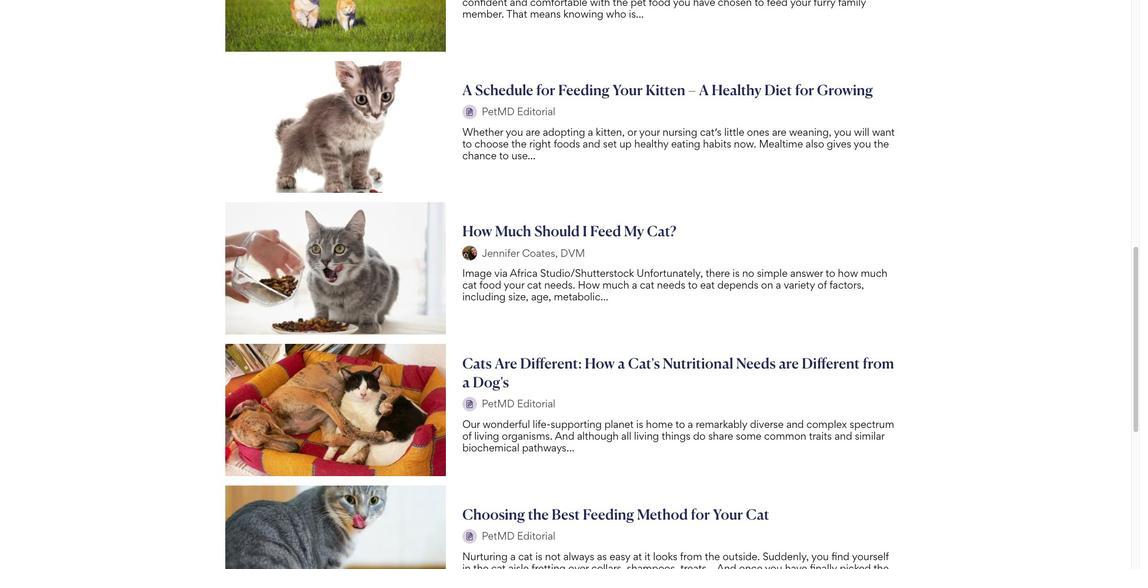 Task type: describe. For each thing, give the bounding box(es) containing it.
cat
[[746, 506, 770, 524]]

petmd for schedule
[[482, 105, 515, 118]]

different
[[802, 355, 860, 373]]

the left "right"
[[512, 137, 527, 150]]

treats...
[[681, 562, 715, 570]]

up
[[620, 137, 632, 150]]

all
[[621, 430, 632, 442]]

dog's
[[473, 374, 509, 391]]

is inside nurturing a cat is not always as easy at it looks from the outside. suddenly, you find yourself in the cat aisle fretting over collars, shampoos, treats... and once you have finally picked th
[[536, 551, 543, 563]]

nutritional
[[663, 355, 734, 373]]

petmd editorial for the
[[482, 530, 556, 543]]

traits
[[809, 430, 832, 442]]

nurturing
[[462, 551, 508, 563]]

1 horizontal spatial much
[[861, 267, 888, 280]]

are right ones
[[772, 126, 787, 138]]

1 horizontal spatial for
[[691, 506, 710, 524]]

different:
[[520, 355, 582, 373]]

things
[[662, 430, 691, 442]]

our
[[462, 418, 480, 431]]

gives
[[827, 137, 852, 150]]

simple
[[757, 267, 788, 280]]

metabolic...
[[554, 291, 609, 303]]

a schedule for feeding your kitten – a healthy diet for growing
[[462, 81, 873, 99]]

some
[[736, 430, 762, 442]]

0 horizontal spatial your
[[613, 81, 643, 99]]

and inside our wonderful life-supporting planet is home to a remarkably diverse and complex spectrum of living organisms. and although all living things do share some common traits and similar biochemical pathways...
[[555, 430, 575, 442]]

choose
[[475, 137, 509, 150]]

aisle
[[508, 562, 529, 570]]

–
[[689, 81, 696, 99]]

as
[[597, 551, 607, 563]]

the left outside.
[[705, 551, 720, 563]]

similar
[[855, 430, 885, 442]]

do
[[693, 430, 706, 442]]

schedule
[[475, 81, 533, 99]]

supporting
[[551, 418, 602, 431]]

including
[[462, 291, 506, 303]]

variety
[[784, 279, 815, 291]]

cat left aisle on the bottom of page
[[491, 562, 506, 570]]

to left choose
[[462, 137, 472, 150]]

always
[[564, 551, 595, 563]]

find
[[832, 551, 850, 563]]

right
[[529, 137, 551, 150]]

a left the needs
[[632, 279, 637, 291]]

the right will at the top right
[[874, 137, 889, 150]]

home
[[646, 418, 673, 431]]

finally
[[810, 562, 837, 570]]

common
[[764, 430, 807, 442]]

chance
[[462, 149, 497, 162]]

at
[[633, 551, 642, 563]]

needs
[[737, 355, 776, 373]]

jennifer
[[482, 247, 520, 259]]

eat
[[700, 279, 715, 291]]

you left "have" on the bottom
[[765, 562, 783, 570]]

use...
[[512, 149, 536, 162]]

habits
[[703, 137, 732, 150]]

you left will at the top right
[[834, 126, 852, 138]]

pathways...
[[522, 442, 575, 454]]

from inside cats are different: how a cat's nutritional needs are different from a dog's
[[863, 355, 894, 373]]

cat?
[[647, 223, 677, 240]]

are inside cats are different: how a cat's nutritional needs are different from a dog's
[[779, 355, 799, 373]]

also
[[806, 137, 825, 150]]

collars,
[[592, 562, 624, 570]]

needs.
[[544, 279, 575, 291]]

nursing
[[663, 126, 698, 138]]

my
[[624, 223, 644, 240]]

2 horizontal spatial for
[[795, 81, 814, 99]]

foods
[[554, 137, 580, 150]]

easy
[[610, 551, 631, 563]]

cats
[[462, 355, 492, 373]]

our wonderful life-supporting planet is home to a remarkably diverse and complex spectrum of living organisms. and although all living things do share some common traits and similar biochemical pathways...
[[462, 418, 894, 454]]

cat's
[[628, 355, 660, 373]]

1 living from the left
[[474, 430, 499, 442]]

petmd editorial for are
[[482, 398, 556, 410]]

want
[[872, 126, 895, 138]]

mealtime
[[759, 137, 803, 150]]

diet
[[765, 81, 792, 99]]

how much should i feed my cat?
[[462, 223, 677, 240]]

2 a from the left
[[699, 81, 709, 99]]

cat left the needs
[[640, 279, 655, 291]]

choosing
[[462, 506, 525, 524]]

2 horizontal spatial and
[[835, 430, 853, 442]]

set
[[603, 137, 617, 150]]

have
[[785, 562, 807, 570]]

1 vertical spatial your
[[713, 506, 743, 524]]

a down cats on the left
[[462, 374, 470, 391]]

in
[[462, 562, 471, 570]]

image via africa studio/shutterstock unfortunately, there is no simple answer to how much cat food your cat needs. how much a cat needs to eat depends on a variety of factors, including size, age, metabolic...
[[462, 267, 888, 303]]

editorial for are
[[517, 398, 556, 410]]

you left find
[[812, 551, 829, 563]]

are
[[495, 355, 517, 373]]

yourself
[[852, 551, 889, 563]]

a inside nurturing a cat is not always as easy at it looks from the outside. suddenly, you find yourself in the cat aisle fretting over collars, shampoos, treats... and once you have finally picked th
[[510, 551, 516, 563]]

and inside whether you are adopting a kitten, or your nursing cat's little ones are weaning, you will want to choose the right foods and set up healthy eating habits now. mealtime also gives you the chance to use...
[[583, 137, 601, 150]]

to left how
[[826, 267, 836, 280]]

answer
[[791, 267, 823, 280]]



Task type: locate. For each thing, give the bounding box(es) containing it.
unfortunately,
[[637, 267, 703, 280]]

i
[[583, 223, 587, 240]]

and
[[583, 137, 601, 150], [787, 418, 804, 431], [835, 430, 853, 442]]

1 horizontal spatial is
[[636, 418, 644, 431]]

and inside nurturing a cat is not always as easy at it looks from the outside. suddenly, you find yourself in the cat aisle fretting over collars, shampoos, treats... and once you have finally picked th
[[717, 562, 737, 570]]

a left cat's
[[618, 355, 625, 373]]

1 vertical spatial from
[[680, 551, 702, 563]]

a
[[462, 81, 472, 99], [699, 81, 709, 99]]

1 vertical spatial is
[[636, 418, 644, 431]]

by image up nurturing
[[462, 529, 477, 544]]

you
[[506, 126, 523, 138], [834, 126, 852, 138], [854, 137, 871, 150], [812, 551, 829, 563], [765, 562, 783, 570]]

image
[[462, 267, 492, 280]]

0 vertical spatial feeding
[[558, 81, 610, 99]]

coates,
[[522, 247, 558, 259]]

how inside image via africa studio/shutterstock unfortunately, there is no simple answer to how much cat food your cat needs. how much a cat needs to eat depends on a variety of factors, including size, age, metabolic...
[[578, 279, 600, 291]]

petmd down choosing
[[482, 530, 515, 543]]

petmd editorial up aisle on the bottom of page
[[482, 530, 556, 543]]

cat left needs.
[[527, 279, 542, 291]]

a left the do
[[688, 418, 693, 431]]

0 horizontal spatial your
[[504, 279, 525, 291]]

and left traits
[[787, 418, 804, 431]]

for right schedule
[[536, 81, 555, 99]]

petmd down schedule
[[482, 105, 515, 118]]

how
[[838, 267, 858, 280]]

eating
[[671, 137, 701, 150]]

3 petmd editorial from the top
[[482, 530, 556, 543]]

a left schedule
[[462, 81, 472, 99]]

best
[[552, 506, 580, 524]]

1 horizontal spatial and
[[787, 418, 804, 431]]

how up jennifer
[[462, 223, 492, 240]]

needs
[[657, 279, 686, 291]]

0 vertical spatial petmd
[[482, 105, 515, 118]]

although
[[577, 430, 619, 442]]

by image
[[462, 246, 477, 261], [462, 397, 477, 412]]

and right life- at left bottom
[[555, 430, 575, 442]]

your
[[613, 81, 643, 99], [713, 506, 743, 524]]

are right needs
[[779, 355, 799, 373]]

organisms.
[[502, 430, 553, 442]]

shampoos,
[[627, 562, 678, 570]]

the left best
[[528, 506, 549, 524]]

it
[[645, 551, 651, 563]]

how right needs.
[[578, 279, 600, 291]]

the right in
[[473, 562, 489, 570]]

size,
[[508, 291, 529, 303]]

to left eat
[[688, 279, 698, 291]]

the
[[512, 137, 527, 150], [874, 137, 889, 150], [528, 506, 549, 524], [705, 551, 720, 563], [473, 562, 489, 570]]

there
[[706, 267, 730, 280]]

is left the not
[[536, 551, 543, 563]]

a right –
[[699, 81, 709, 99]]

0 vertical spatial petmd editorial
[[482, 105, 556, 118]]

picked
[[840, 562, 871, 570]]

1 vertical spatial how
[[578, 279, 600, 291]]

editorial for schedule
[[517, 105, 556, 118]]

is right all
[[636, 418, 644, 431]]

and
[[555, 430, 575, 442], [717, 562, 737, 570]]

2 living from the left
[[634, 430, 659, 442]]

from right looks
[[680, 551, 702, 563]]

now.
[[734, 137, 757, 150]]

nurturing a cat is not always as easy at it looks from the outside. suddenly, you find yourself in the cat aisle fretting over collars, shampoos, treats... and once you have finally picked th
[[462, 551, 889, 570]]

for right the method
[[691, 506, 710, 524]]

0 horizontal spatial much
[[603, 279, 629, 291]]

studio/shutterstock
[[540, 267, 634, 280]]

0 vertical spatial your
[[613, 81, 643, 99]]

living right all
[[634, 430, 659, 442]]

0 horizontal spatial living
[[474, 430, 499, 442]]

1 vertical spatial by image
[[462, 397, 477, 412]]

1 horizontal spatial a
[[699, 81, 709, 99]]

looks
[[653, 551, 678, 563]]

1 by image from the top
[[462, 104, 477, 119]]

cats are different: how a cat's nutritional needs are different from a dog's
[[462, 355, 894, 391]]

living left organisms.
[[474, 430, 499, 442]]

by image for how much should i feed my cat?
[[462, 246, 477, 261]]

your right food
[[504, 279, 525, 291]]

and left set
[[583, 137, 601, 150]]

of left "wonderful"
[[462, 430, 472, 442]]

for right the diet
[[795, 81, 814, 99]]

from right different
[[863, 355, 894, 373]]

complex
[[807, 418, 847, 431]]

a right nurturing
[[510, 551, 516, 563]]

is left no
[[733, 267, 740, 280]]

by image up whether
[[462, 104, 477, 119]]

1 horizontal spatial your
[[713, 506, 743, 524]]

0 vertical spatial how
[[462, 223, 492, 240]]

is
[[733, 267, 740, 280], [636, 418, 644, 431], [536, 551, 543, 563]]

0 vertical spatial of
[[818, 279, 827, 291]]

2 vertical spatial is
[[536, 551, 543, 563]]

planet
[[605, 418, 634, 431]]

biochemical
[[462, 442, 520, 454]]

petmd for the
[[482, 530, 515, 543]]

dvm
[[561, 247, 585, 259]]

cat
[[462, 279, 477, 291], [527, 279, 542, 291], [640, 279, 655, 291], [518, 551, 533, 563], [491, 562, 506, 570]]

1 petmd editorial from the top
[[482, 105, 556, 118]]

2 vertical spatial petmd
[[482, 530, 515, 543]]

0 horizontal spatial of
[[462, 430, 472, 442]]

not
[[545, 551, 561, 563]]

you up use...
[[506, 126, 523, 138]]

of inside image via africa studio/shutterstock unfortunately, there is no simple answer to how much cat food your cat needs. how much a cat needs to eat depends on a variety of factors, including size, age, metabolic...
[[818, 279, 827, 291]]

editorial for the
[[517, 530, 556, 543]]

fretting
[[532, 562, 566, 570]]

1 horizontal spatial from
[[863, 355, 894, 373]]

1 vertical spatial and
[[717, 562, 737, 570]]

your left cat
[[713, 506, 743, 524]]

petmd editorial up "wonderful"
[[482, 398, 556, 410]]

0 horizontal spatial is
[[536, 551, 543, 563]]

depends
[[718, 279, 759, 291]]

how inside cats are different: how a cat's nutritional needs are different from a dog's
[[585, 355, 615, 373]]

petmd editorial for schedule
[[482, 105, 556, 118]]

and left once
[[717, 562, 737, 570]]

1 vertical spatial editorial
[[517, 398, 556, 410]]

by image up the our
[[462, 397, 477, 412]]

feed
[[590, 223, 621, 240]]

1 vertical spatial feeding
[[583, 506, 634, 524]]

0 vertical spatial by image
[[462, 104, 477, 119]]

1 vertical spatial petmd editorial
[[482, 398, 556, 410]]

2 editorial from the top
[[517, 398, 556, 410]]

on
[[761, 279, 773, 291]]

life-
[[533, 418, 551, 431]]

3 petmd from the top
[[482, 530, 515, 543]]

age,
[[531, 291, 551, 303]]

healthy
[[635, 137, 669, 150]]

1 petmd from the top
[[482, 105, 515, 118]]

editorial up life- at left bottom
[[517, 398, 556, 410]]

0 horizontal spatial a
[[462, 81, 472, 99]]

1 vertical spatial petmd
[[482, 398, 515, 410]]

petmd
[[482, 105, 515, 118], [482, 398, 515, 410], [482, 530, 515, 543]]

0 horizontal spatial for
[[536, 81, 555, 99]]

over
[[569, 562, 589, 570]]

adopting
[[543, 126, 585, 138]]

will
[[854, 126, 870, 138]]

are
[[526, 126, 540, 138], [772, 126, 787, 138], [779, 355, 799, 373]]

0 horizontal spatial and
[[583, 137, 601, 150]]

by image for a
[[462, 104, 477, 119]]

feeding up "adopting"
[[558, 81, 610, 99]]

your left kitten
[[613, 81, 643, 99]]

2 by image from the top
[[462, 529, 477, 544]]

a inside our wonderful life-supporting planet is home to a remarkably diverse and complex spectrum of living organisms. and although all living things do share some common traits and similar biochemical pathways...
[[688, 418, 693, 431]]

food
[[480, 279, 501, 291]]

2 vertical spatial how
[[585, 355, 615, 373]]

petmd for are
[[482, 398, 515, 410]]

cat left the not
[[518, 551, 533, 563]]

0 vertical spatial and
[[555, 430, 575, 442]]

and right traits
[[835, 430, 853, 442]]

by image up "image"
[[462, 246, 477, 261]]

3 editorial from the top
[[517, 530, 556, 543]]

from inside nurturing a cat is not always as easy at it looks from the outside. suddenly, you find yourself in the cat aisle fretting over collars, shampoos, treats... and once you have finally picked th
[[680, 551, 702, 563]]

0 vertical spatial by image
[[462, 246, 477, 261]]

from
[[863, 355, 894, 373], [680, 551, 702, 563]]

africa
[[510, 267, 538, 280]]

much
[[861, 267, 888, 280], [603, 279, 629, 291]]

should
[[534, 223, 580, 240]]

1 vertical spatial your
[[504, 279, 525, 291]]

0 horizontal spatial from
[[680, 551, 702, 563]]

by image for choosing
[[462, 529, 477, 544]]

are up use...
[[526, 126, 540, 138]]

wonderful
[[483, 418, 530, 431]]

feeding for for
[[558, 81, 610, 99]]

factors,
[[830, 279, 864, 291]]

to left use...
[[499, 149, 509, 162]]

living
[[474, 430, 499, 442], [634, 430, 659, 442]]

much
[[495, 223, 531, 240]]

of right the "variety"
[[818, 279, 827, 291]]

1 by image from the top
[[462, 246, 477, 261]]

petmd editorial down schedule
[[482, 105, 556, 118]]

method
[[637, 506, 688, 524]]

0 vertical spatial from
[[863, 355, 894, 373]]

remarkably
[[696, 418, 748, 431]]

cat left food
[[462, 279, 477, 291]]

2 petmd editorial from the top
[[482, 398, 556, 410]]

0 vertical spatial is
[[733, 267, 740, 280]]

feeding for best
[[583, 506, 634, 524]]

editorial up the not
[[517, 530, 556, 543]]

your right or
[[639, 126, 660, 138]]

of inside our wonderful life-supporting planet is home to a remarkably diverse and complex spectrum of living organisms. and although all living things do share some common traits and similar biochemical pathways...
[[462, 430, 472, 442]]

0 vertical spatial your
[[639, 126, 660, 138]]

healthy
[[712, 81, 762, 99]]

weaning,
[[789, 126, 832, 138]]

a left kitten,
[[588, 126, 593, 138]]

2 by image from the top
[[462, 397, 477, 412]]

by image for cats are different: how a cat's nutritional needs are different from a dog's
[[462, 397, 477, 412]]

how left cat's
[[585, 355, 615, 373]]

to right home
[[676, 418, 685, 431]]

for
[[536, 81, 555, 99], [795, 81, 814, 99], [691, 506, 710, 524]]

choosing the best feeding method for your cat
[[462, 506, 770, 524]]

you right gives
[[854, 137, 871, 150]]

1 horizontal spatial living
[[634, 430, 659, 442]]

1 a from the left
[[462, 81, 472, 99]]

is inside our wonderful life-supporting planet is home to a remarkably diverse and complex spectrum of living organisms. and although all living things do share some common traits and similar biochemical pathways...
[[636, 418, 644, 431]]

much down "feed"
[[603, 279, 629, 291]]

2 vertical spatial petmd editorial
[[482, 530, 556, 543]]

growing
[[817, 81, 873, 99]]

a inside whether you are adopting a kitten, or your nursing cat's little ones are weaning, you will want to choose the right foods and set up healthy eating habits now. mealtime also gives you the chance to use...
[[588, 126, 593, 138]]

little
[[725, 126, 745, 138]]

1 vertical spatial by image
[[462, 529, 477, 544]]

2 vertical spatial editorial
[[517, 530, 556, 543]]

is inside image via africa studio/shutterstock unfortunately, there is no simple answer to how much cat food your cat needs. how much a cat needs to eat depends on a variety of factors, including size, age, metabolic...
[[733, 267, 740, 280]]

1 horizontal spatial your
[[639, 126, 660, 138]]

1 vertical spatial of
[[462, 430, 472, 442]]

1 editorial from the top
[[517, 105, 556, 118]]

to inside our wonderful life-supporting planet is home to a remarkably diverse and complex spectrum of living organisms. and although all living things do share some common traits and similar biochemical pathways...
[[676, 418, 685, 431]]

of
[[818, 279, 827, 291], [462, 430, 472, 442]]

0 horizontal spatial and
[[555, 430, 575, 442]]

cat's
[[700, 126, 722, 138]]

editorial up "right"
[[517, 105, 556, 118]]

petmd editorial
[[482, 105, 556, 118], [482, 398, 556, 410], [482, 530, 556, 543]]

your inside image via africa studio/shutterstock unfortunately, there is no simple answer to how much cat food your cat needs. how much a cat needs to eat depends on a variety of factors, including size, age, metabolic...
[[504, 279, 525, 291]]

1 horizontal spatial and
[[717, 562, 737, 570]]

by image
[[462, 104, 477, 119], [462, 529, 477, 544]]

2 petmd from the top
[[482, 398, 515, 410]]

petmd up "wonderful"
[[482, 398, 515, 410]]

or
[[628, 126, 637, 138]]

0 vertical spatial editorial
[[517, 105, 556, 118]]

much right how
[[861, 267, 888, 280]]

kitten,
[[596, 126, 625, 138]]

feeding up as
[[583, 506, 634, 524]]

whether
[[462, 126, 503, 138]]

2 horizontal spatial is
[[733, 267, 740, 280]]

your inside whether you are adopting a kitten, or your nursing cat's little ones are weaning, you will want to choose the right foods and set up healthy eating habits now. mealtime also gives you the chance to use...
[[639, 126, 660, 138]]

outside.
[[723, 551, 760, 563]]

a right on
[[776, 279, 781, 291]]

1 horizontal spatial of
[[818, 279, 827, 291]]



Task type: vqa. For each thing, say whether or not it's contained in the screenshot.
1st A from right
yes



